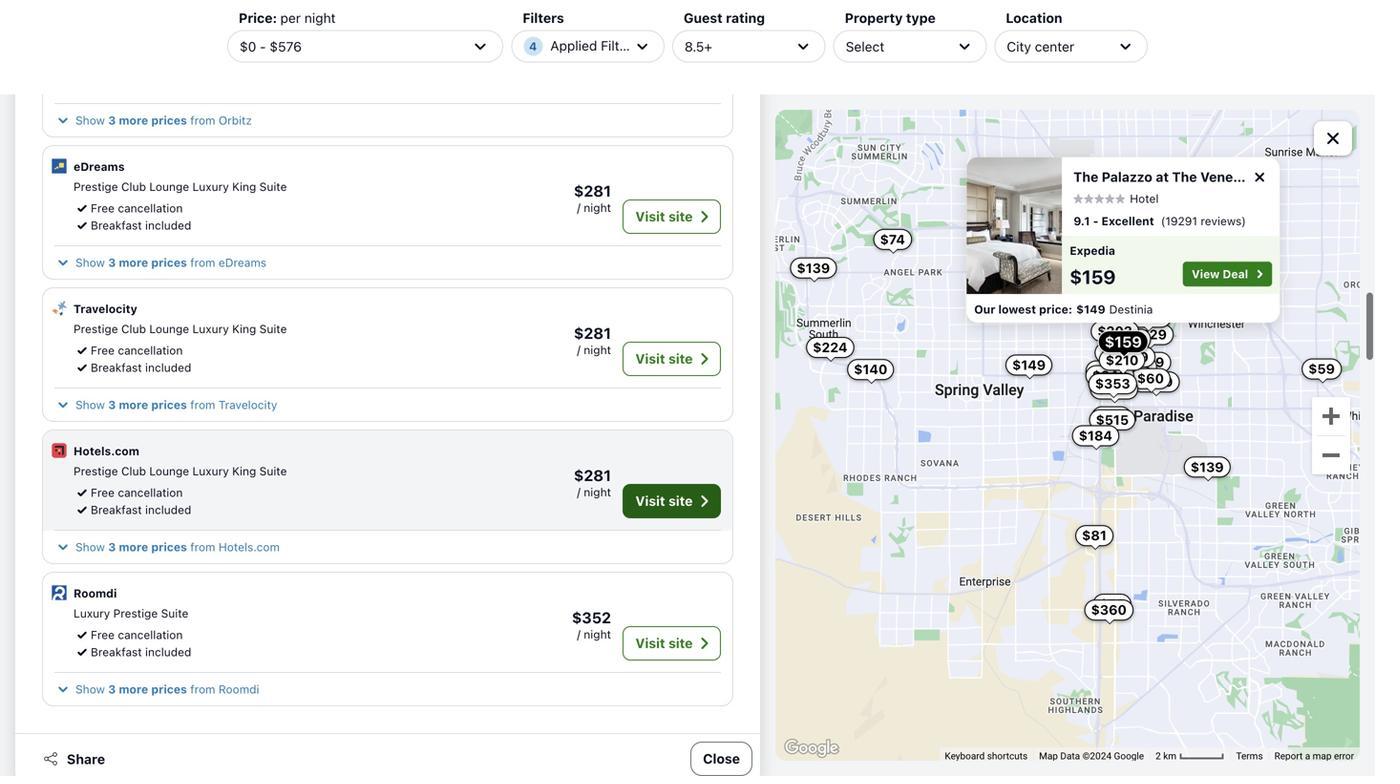 Task type: vqa. For each thing, say whether or not it's contained in the screenshot.


Task type: describe. For each thing, give the bounding box(es) containing it.
1 horizontal spatial $139 button
[[1185, 457, 1231, 478]]

prestige club lounge luxury king suite for from hotels.com
[[74, 465, 287, 478]]

$74
[[881, 232, 906, 247]]

$81 button
[[1076, 526, 1114, 547]]

type
[[907, 10, 936, 26]]

prestige for show 3 more prices from hotels.com
[[74, 465, 118, 478]]

$240 $128
[[1093, 368, 1130, 391]]

applied
[[551, 38, 598, 54]]

price:
[[1040, 303, 1073, 316]]

$240
[[1093, 368, 1128, 384]]

$210 button
[[1100, 350, 1146, 371]]

free cancellation for edreams
[[91, 202, 183, 215]]

free cancellation button for hotels.com
[[74, 484, 183, 502]]

hotels.com image
[[51, 442, 68, 460]]

breakfast included button for hotels.com
[[74, 502, 191, 519]]

property type
[[845, 10, 936, 26]]

$249
[[1130, 355, 1165, 370]]

map data ©2024 google
[[1040, 751, 1145, 762]]

destinia
[[1110, 303, 1154, 316]]

free cancellation for roomdi
[[91, 629, 183, 642]]

per
[[281, 10, 301, 26]]

from for orbitz
[[190, 114, 215, 127]]

breakfast for show 3 more prices from hotels.com
[[91, 504, 142, 517]]

free cancellation button for edreams
[[74, 200, 183, 217]]

free cancellation button for travelocity
[[74, 342, 183, 359]]

$281 for hotels.com
[[574, 467, 612, 485]]

$353 button
[[1089, 374, 1138, 395]]

$305
[[1110, 331, 1145, 347]]

$128 button
[[1090, 373, 1137, 394]]

0 vertical spatial roomdi
[[74, 587, 117, 601]]

$360 button
[[1085, 600, 1134, 621]]

0 horizontal spatial edreams
[[74, 160, 125, 173]]

show 3 more prices from roomdi
[[75, 683, 259, 697]]

3 visit from the top
[[636, 494, 666, 509]]

our lowest price: $149 destinia
[[975, 303, 1154, 316]]

$184
[[1079, 428, 1113, 444]]

lounge for from orbitz
[[149, 38, 189, 51]]

$140
[[854, 362, 888, 378]]

show 3 more prices from hotels.com
[[75, 541, 280, 554]]

visit for travelocity
[[636, 351, 666, 367]]

close
[[703, 752, 741, 767]]

free cancellation for travelocity
[[91, 344, 183, 357]]

breakfast included for hotels.com
[[91, 504, 191, 517]]

from for roomdi
[[190, 683, 215, 697]]

suite for show 3 more prices from travelocity
[[260, 322, 287, 336]]

$53
[[1125, 359, 1151, 375]]

breakfast included button for travelocity
[[74, 359, 191, 376]]

$75
[[1100, 597, 1126, 613]]

0 horizontal spatial $139 button
[[791, 258, 837, 279]]

expedia
[[1071, 244, 1116, 258]]

$179
[[1117, 349, 1149, 365]]

king for edreams
[[232, 180, 256, 193]]

/ for orbitz
[[577, 59, 581, 72]]

night for from edreams
[[584, 201, 612, 215]]

0 vertical spatial $229 button
[[1126, 324, 1174, 345]]

/ for travelocity
[[577, 344, 581, 357]]

visit site for show 3 more prices from roomdi
[[636, 636, 693, 652]]

$209 button
[[1132, 372, 1180, 393]]

night for from travelocity
[[584, 344, 612, 357]]

/ for roomdi
[[577, 628, 581, 642]]

error
[[1335, 751, 1355, 762]]

lounge for from edreams
[[149, 180, 189, 193]]

king for hotels.com
[[232, 465, 256, 478]]

view deal button
[[1184, 262, 1273, 287]]

$200 button
[[1086, 361, 1135, 382]]

1 horizontal spatial edreams
[[219, 256, 267, 269]]

show 3 more prices from orbitz
[[75, 114, 252, 127]]

map
[[1314, 751, 1332, 762]]

0 vertical spatial $149
[[1077, 303, 1106, 316]]

9.1
[[1074, 215, 1091, 228]]

center
[[1036, 38, 1075, 54]]

prices for from edreams
[[151, 256, 187, 269]]

1 vertical spatial $229 button
[[1091, 379, 1139, 400]]

prices for from travelocity
[[151, 398, 187, 412]]

close image
[[1252, 169, 1269, 186]]

$203
[[1098, 324, 1133, 339]]

3 site from the top
[[669, 494, 693, 509]]

breakfast included for roomdi
[[91, 646, 191, 659]]

$210
[[1106, 352, 1139, 368]]

1 the from the left
[[1074, 169, 1099, 185]]

palazzo
[[1103, 169, 1153, 185]]

free for hotels.com
[[91, 486, 115, 500]]

$75 button
[[1094, 594, 1132, 615]]

breakfast for show 3 more prices from edreams
[[91, 219, 142, 232]]

at
[[1157, 169, 1170, 185]]

night for from hotels.com
[[584, 486, 612, 499]]

3 visit site from the top
[[636, 494, 693, 509]]

(19291
[[1162, 215, 1198, 228]]

prestige club lounge luxury king suite for from travelocity
[[74, 322, 287, 336]]

site for travelocity
[[669, 351, 693, 367]]

breakfast included button for roomdi
[[74, 644, 191, 661]]

$149 button
[[1006, 355, 1053, 376]]

$149 $353
[[1013, 357, 1131, 392]]

$159 button
[[1099, 331, 1149, 354]]

more for roomdi
[[119, 683, 148, 697]]

prestige for show 3 more prices from orbitz
[[74, 38, 118, 51]]

free cancellation for hotels.com
[[91, 486, 183, 500]]

$95 button
[[1099, 374, 1139, 395]]

$0 - $576
[[240, 38, 302, 54]]

price:
[[239, 10, 277, 26]]

$89 $210
[[1102, 345, 1139, 368]]

edreams image
[[51, 158, 68, 175]]

luxury for edreams
[[193, 180, 229, 193]]

3 for show 3 more prices from roomdi
[[108, 683, 116, 697]]

/ for edreams
[[577, 201, 581, 215]]

$95
[[1106, 376, 1132, 392]]

$250
[[1109, 328, 1144, 344]]

breakfast for show 3 more prices from travelocity
[[91, 361, 142, 375]]

visit site for show 3 more prices from edreams
[[636, 209, 693, 225]]

applied filters
[[551, 38, 639, 54]]

3 for show 3 more prices from travelocity
[[108, 398, 116, 412]]

2 km button
[[1151, 748, 1231, 763]]

keyboard shortcuts
[[945, 751, 1028, 762]]

$281 for orbitz
[[574, 40, 612, 58]]

$138 button
[[1131, 296, 1178, 317]]

lounge for from travelocity
[[149, 322, 189, 336]]

free for travelocity
[[91, 344, 115, 357]]

prices for from hotels.com
[[151, 541, 187, 554]]

$128
[[1097, 375, 1130, 391]]

club for from edreams
[[121, 180, 146, 193]]

terms link
[[1237, 751, 1264, 762]]

$281 for edreams
[[574, 182, 612, 200]]

hotel button
[[1074, 192, 1160, 206]]

$281 / night for orbitz
[[574, 40, 612, 72]]

king for travelocity
[[232, 322, 256, 336]]

show for show 3 more prices from hotels.com
[[75, 541, 105, 554]]

map
[[1040, 751, 1059, 762]]

guest rating
[[684, 10, 766, 26]]

0 vertical spatial $159
[[1071, 266, 1117, 288]]

$140 button
[[848, 359, 895, 380]]

0 vertical spatial filters
[[523, 10, 564, 26]]

$322
[[1131, 309, 1166, 325]]

$281 / night for hotels.com
[[574, 467, 612, 499]]

cancellation for travelocity
[[118, 344, 183, 357]]

$184 button
[[1073, 426, 1120, 447]]

select
[[846, 38, 885, 54]]

report
[[1275, 751, 1304, 762]]

$229 for the top the $229 button
[[1133, 327, 1168, 343]]

city center
[[1007, 38, 1075, 54]]

$305 $151 $200 $60
[[1093, 331, 1165, 387]]

more for travelocity
[[119, 398, 148, 412]]

breakfast for show 3 more prices from roomdi
[[91, 646, 142, 659]]

9.1 - excellent (19291 reviews)
[[1074, 215, 1247, 228]]

google image
[[781, 737, 844, 762]]



Task type: locate. For each thing, give the bounding box(es) containing it.
lowest
[[999, 303, 1037, 316]]

keyboard
[[945, 751, 985, 762]]

1 horizontal spatial -
[[1094, 215, 1099, 228]]

free down luxury prestige suite
[[91, 629, 115, 642]]

$352
[[572, 609, 612, 627]]

1 horizontal spatial the
[[1173, 169, 1198, 185]]

2 free from the top
[[91, 344, 115, 357]]

location
[[1007, 10, 1063, 26]]

prestige club lounge luxury king suite for from edreams
[[74, 180, 287, 193]]

included
[[145, 219, 191, 232], [145, 361, 191, 375], [145, 504, 191, 517], [145, 646, 191, 659]]

breakfast included for edreams
[[91, 219, 191, 232]]

visit for edreams
[[636, 209, 666, 225]]

1 vertical spatial $139 button
[[1185, 457, 1231, 478]]

3 $281 / night from the top
[[574, 324, 612, 357]]

$149 down lowest
[[1013, 357, 1046, 373]]

1 prestige club lounge luxury king suite from the top
[[74, 38, 287, 51]]

2 breakfast included button from the top
[[74, 359, 191, 376]]

4 $281 / night from the top
[[574, 467, 612, 499]]

view deal
[[1193, 268, 1249, 281]]

included for from travelocity
[[145, 361, 191, 375]]

shortcuts
[[988, 751, 1028, 762]]

1 vertical spatial filters
[[601, 38, 639, 54]]

3 free from the top
[[91, 486, 115, 500]]

3 club from the top
[[121, 322, 146, 336]]

resort
[[1262, 169, 1306, 185]]

show 3 more prices from edreams
[[75, 256, 267, 269]]

$281 / night
[[574, 40, 612, 72], [574, 182, 612, 215], [574, 324, 612, 357], [574, 467, 612, 499]]

3 breakfast from the top
[[91, 504, 142, 517]]

included up show 3 more prices from hotels.com at the bottom left
[[145, 504, 191, 517]]

$53 button
[[1118, 357, 1158, 378]]

3 3 from the top
[[108, 398, 116, 412]]

$240 button
[[1086, 366, 1135, 387]]

2 prestige club lounge luxury king suite from the top
[[74, 180, 287, 193]]

prestige club lounge luxury king suite down show 3 more prices from travelocity
[[74, 465, 287, 478]]

1 site from the top
[[669, 209, 693, 225]]

0 horizontal spatial travelocity
[[74, 302, 137, 316]]

free
[[91, 202, 115, 215], [91, 344, 115, 357], [91, 486, 115, 500], [91, 629, 115, 642]]

3 breakfast included button from the top
[[74, 502, 191, 519]]

1 vertical spatial -
[[1094, 215, 1099, 228]]

king
[[232, 38, 256, 51], [232, 180, 256, 193], [232, 322, 256, 336], [232, 465, 256, 478]]

3 prestige club lounge luxury king suite from the top
[[74, 322, 287, 336]]

free cancellation up show 3 more prices from hotels.com at the bottom left
[[91, 486, 183, 500]]

data
[[1061, 751, 1081, 762]]

breakfast included up show 3 more prices from edreams
[[91, 219, 191, 232]]

3 show from the top
[[75, 398, 105, 412]]

$229 for the $229 button to the bottom
[[1097, 381, 1132, 397]]

3
[[108, 114, 116, 127], [108, 256, 116, 269], [108, 398, 116, 412], [108, 541, 116, 554], [108, 683, 116, 697]]

$281 for travelocity
[[574, 324, 612, 343]]

prestige club lounge luxury king suite down show 3 more prices from orbitz
[[74, 180, 287, 193]]

the right at
[[1173, 169, 1198, 185]]

$89
[[1102, 345, 1129, 361]]

0 horizontal spatial $229
[[1097, 381, 1132, 397]]

site for roomdi
[[669, 636, 693, 652]]

2 prices from the top
[[151, 256, 187, 269]]

breakfast included up show 3 more prices from hotels.com at the bottom left
[[91, 504, 191, 517]]

1 king from the top
[[232, 38, 256, 51]]

cancellation down luxury prestige suite
[[118, 629, 183, 642]]

visit site button for from roomdi
[[623, 627, 721, 661]]

$229 button
[[1126, 324, 1174, 345], [1091, 379, 1139, 400]]

free for roomdi
[[91, 629, 115, 642]]

luxury for hotels.com
[[193, 465, 229, 478]]

4 breakfast from the top
[[91, 646, 142, 659]]

show 3 more prices from travelocity
[[75, 398, 277, 412]]

luxury for travelocity
[[193, 322, 229, 336]]

$60 button
[[1131, 369, 1171, 390]]

filters
[[523, 10, 564, 26], [601, 38, 639, 54]]

1 breakfast from the top
[[91, 219, 142, 232]]

1 show from the top
[[75, 114, 105, 127]]

our
[[975, 303, 996, 316]]

free cancellation button up show 3 more prices from edreams
[[74, 200, 183, 217]]

$139 for right $139 button
[[1191, 459, 1225, 475]]

1 horizontal spatial roomdi
[[219, 683, 259, 697]]

0 horizontal spatial -
[[260, 38, 266, 54]]

0 vertical spatial edreams
[[74, 160, 125, 173]]

$151 button
[[1098, 340, 1142, 361]]

site
[[669, 209, 693, 225], [669, 351, 693, 367], [669, 494, 693, 509], [669, 636, 693, 652]]

4 / from the top
[[577, 486, 581, 499]]

lounge up show 3 more prices from orbitz
[[149, 38, 189, 51]]

0 horizontal spatial $149
[[1013, 357, 1046, 373]]

4 free from the top
[[91, 629, 115, 642]]

share button
[[31, 742, 117, 777]]

1 vertical spatial $159
[[1105, 333, 1143, 351]]

4 $281 from the top
[[574, 467, 612, 485]]

club for from orbitz
[[121, 38, 146, 51]]

report a map error
[[1275, 751, 1355, 762]]

4 included from the top
[[145, 646, 191, 659]]

0 horizontal spatial filters
[[523, 10, 564, 26]]

show
[[75, 114, 105, 127], [75, 256, 105, 269], [75, 398, 105, 412], [75, 541, 105, 554], [75, 683, 105, 697]]

$160
[[1121, 299, 1155, 314]]

4 free cancellation button from the top
[[74, 627, 183, 644]]

free up show 3 more prices from travelocity
[[91, 344, 115, 357]]

from for edreams
[[190, 256, 215, 269]]

venetian
[[1201, 169, 1259, 185]]

prestige club lounge luxury king suite up show 3 more prices from orbitz
[[74, 38, 287, 51]]

orbitz
[[219, 114, 252, 127]]

close button
[[691, 742, 753, 777]]

8.5+
[[685, 38, 713, 54]]

cancellation up show 3 more prices from travelocity
[[118, 344, 183, 357]]

0 vertical spatial $229
[[1133, 327, 1168, 343]]

filters right applied
[[601, 38, 639, 54]]

3 visit site button from the top
[[623, 484, 721, 519]]

1 from from the top
[[190, 114, 215, 127]]

suite for show 3 more prices from edreams
[[260, 180, 287, 193]]

- for $0
[[260, 38, 266, 54]]

$59 button
[[1303, 359, 1343, 380]]

$353
[[1096, 376, 1131, 392]]

the palazzo at the venetian resort
[[1074, 169, 1306, 185]]

$305 button
[[1103, 329, 1152, 350]]

cancellation up show 3 more prices from edreams
[[118, 202, 183, 215]]

prices for from orbitz
[[151, 114, 187, 127]]

free cancellation button down luxury prestige suite
[[74, 627, 183, 644]]

2 3 from the top
[[108, 256, 116, 269]]

report a map error link
[[1275, 751, 1355, 762]]

- right 9.1 at the right top
[[1094, 215, 1099, 228]]

3 for show 3 more prices from edreams
[[108, 256, 116, 269]]

night for from roomdi
[[584, 628, 612, 642]]

club for from hotels.com
[[121, 465, 146, 478]]

4 visit site button from the top
[[623, 627, 721, 661]]

4 club from the top
[[121, 465, 146, 478]]

2 club from the top
[[121, 180, 146, 193]]

4
[[530, 40, 537, 53]]

4 king from the top
[[232, 465, 256, 478]]

3 more from the top
[[119, 398, 148, 412]]

2 lounge from the top
[[149, 180, 189, 193]]

1 horizontal spatial hotels.com
[[219, 541, 280, 554]]

5 more from the top
[[119, 683, 148, 697]]

show for show 3 more prices from orbitz
[[75, 114, 105, 127]]

suite
[[260, 38, 287, 51], [260, 180, 287, 193], [260, 322, 287, 336], [260, 465, 287, 478], [161, 607, 189, 621]]

2 more from the top
[[119, 256, 148, 269]]

included for from edreams
[[145, 219, 191, 232]]

1 breakfast included from the top
[[91, 219, 191, 232]]

more for hotels.com
[[119, 541, 148, 554]]

cancellation for hotels.com
[[118, 486, 183, 500]]

google
[[1115, 751, 1145, 762]]

1 free cancellation from the top
[[91, 202, 183, 215]]

1 horizontal spatial filters
[[601, 38, 639, 54]]

$515
[[1097, 412, 1129, 428]]

cancellation up show 3 more prices from hotels.com at the bottom left
[[118, 486, 183, 500]]

breakfast included button down luxury prestige suite
[[74, 644, 191, 661]]

rating
[[726, 10, 766, 26]]

free cancellation button up show 3 more prices from hotels.com at the bottom left
[[74, 484, 183, 502]]

-
[[260, 38, 266, 54], [1094, 215, 1099, 228]]

show for show 3 more prices from travelocity
[[75, 398, 105, 412]]

2 $281 / night from the top
[[574, 182, 612, 215]]

free cancellation up show 3 more prices from travelocity
[[91, 344, 183, 357]]

4 visit from the top
[[636, 636, 666, 652]]

5 prices from the top
[[151, 683, 187, 697]]

visit site button
[[623, 200, 721, 234], [623, 342, 721, 376], [623, 484, 721, 519], [623, 627, 721, 661]]

breakfast down luxury prestige suite
[[91, 646, 142, 659]]

3 free cancellation button from the top
[[74, 484, 183, 502]]

1 more from the top
[[119, 114, 148, 127]]

cancellation for edreams
[[118, 202, 183, 215]]

filters up the 4
[[523, 10, 564, 26]]

km
[[1164, 751, 1177, 762]]

0 vertical spatial -
[[260, 38, 266, 54]]

visit site button for from travelocity
[[623, 342, 721, 376]]

2 site from the top
[[669, 351, 693, 367]]

0 vertical spatial travelocity
[[74, 302, 137, 316]]

1 cancellation from the top
[[118, 202, 183, 215]]

3 for show 3 more prices from hotels.com
[[108, 541, 116, 554]]

free cancellation down luxury prestige suite
[[91, 629, 183, 642]]

0 vertical spatial $139 button
[[791, 258, 837, 279]]

- for 9.1
[[1094, 215, 1099, 228]]

$60
[[1138, 371, 1165, 387]]

2
[[1156, 751, 1162, 762]]

3 king from the top
[[232, 322, 256, 336]]

$576
[[270, 38, 302, 54]]

2 / from the top
[[577, 201, 581, 215]]

5 from from the top
[[190, 683, 215, 697]]

club down show 3 more prices from edreams
[[121, 322, 146, 336]]

$138
[[1137, 298, 1171, 314]]

1 visit site button from the top
[[623, 200, 721, 234]]

1 vertical spatial $139
[[1191, 459, 1225, 475]]

price: per night
[[239, 10, 336, 26]]

more for edreams
[[119, 256, 148, 269]]

1 free cancellation button from the top
[[74, 200, 183, 217]]

4 3 from the top
[[108, 541, 116, 554]]

2 included from the top
[[145, 361, 191, 375]]

0 vertical spatial hotels.com
[[74, 445, 139, 458]]

club
[[121, 38, 146, 51], [121, 180, 146, 193], [121, 322, 146, 336], [121, 465, 146, 478]]

cancellation for roomdi
[[118, 629, 183, 642]]

lounge down show 3 more prices from edreams
[[149, 322, 189, 336]]

free up show 3 more prices from edreams
[[91, 202, 115, 215]]

4 show from the top
[[75, 541, 105, 554]]

1 vertical spatial hotels.com
[[219, 541, 280, 554]]

2 $281 from the top
[[574, 182, 612, 200]]

suite for show 3 more prices from orbitz
[[260, 38, 287, 51]]

2 visit site from the top
[[636, 351, 693, 367]]

night
[[305, 10, 336, 26], [584, 59, 612, 72], [584, 201, 612, 215], [584, 344, 612, 357], [584, 486, 612, 499], [584, 628, 612, 642]]

terms
[[1237, 751, 1264, 762]]

share
[[67, 752, 105, 768]]

free up show 3 more prices from hotels.com at the bottom left
[[91, 486, 115, 500]]

prestige club lounge luxury king suite for from orbitz
[[74, 38, 287, 51]]

visit for roomdi
[[636, 636, 666, 652]]

4 from from the top
[[190, 541, 215, 554]]

$59
[[1309, 361, 1336, 377]]

included up show 3 more prices from roomdi
[[145, 646, 191, 659]]

$139 for left $139 button
[[797, 260, 831, 276]]

property
[[845, 10, 903, 26]]

club up show 3 more prices from orbitz
[[121, 38, 146, 51]]

breakfast up show 3 more prices from travelocity
[[91, 361, 142, 375]]

breakfast included button for edreams
[[74, 217, 191, 234]]

1 included from the top
[[145, 219, 191, 232]]

lounge down show 3 more prices from travelocity
[[149, 465, 189, 478]]

/ for hotels.com
[[577, 486, 581, 499]]

deal
[[1224, 268, 1249, 281]]

free cancellation up show 3 more prices from edreams
[[91, 202, 183, 215]]

$0
[[240, 38, 256, 54]]

the palazzo at the venetian resort image
[[967, 157, 1063, 294]]

breakfast included for travelocity
[[91, 361, 191, 375]]

1 / from the top
[[577, 59, 581, 72]]

suite for show 3 more prices from hotels.com
[[260, 465, 287, 478]]

4 visit site from the top
[[636, 636, 693, 652]]

1 vertical spatial $229
[[1097, 381, 1132, 397]]

2 the from the left
[[1173, 169, 1198, 185]]

prices for from roomdi
[[151, 683, 187, 697]]

0 horizontal spatial hotels.com
[[74, 445, 139, 458]]

2 visit site button from the top
[[623, 342, 721, 376]]

1 visit from the top
[[636, 209, 666, 225]]

2 from from the top
[[190, 256, 215, 269]]

included up show 3 more prices from travelocity
[[145, 361, 191, 375]]

3 cancellation from the top
[[118, 486, 183, 500]]

5 show from the top
[[75, 683, 105, 697]]

4 free cancellation from the top
[[91, 629, 183, 642]]

4 breakfast included from the top
[[91, 646, 191, 659]]

$352 / night
[[572, 609, 612, 642]]

3 prices from the top
[[151, 398, 187, 412]]

included for from roomdi
[[145, 646, 191, 659]]

breakfast included up show 3 more prices from travelocity
[[91, 361, 191, 375]]

lounge down show 3 more prices from orbitz
[[149, 180, 189, 193]]

night for from orbitz
[[584, 59, 612, 72]]

breakfast included down luxury prestige suite
[[91, 646, 191, 659]]

1 vertical spatial edreams
[[219, 256, 267, 269]]

5 / from the top
[[577, 628, 581, 642]]

show for show 3 more prices from edreams
[[75, 256, 105, 269]]

/ inside $352 / night
[[577, 628, 581, 642]]

3 breakfast included from the top
[[91, 504, 191, 517]]

1 $281 / night from the top
[[574, 40, 612, 72]]

visit site button for from edreams
[[623, 200, 721, 234]]

breakfast up show 3 more prices from edreams
[[91, 219, 142, 232]]

breakfast included button
[[74, 217, 191, 234], [74, 359, 191, 376], [74, 502, 191, 519], [74, 644, 191, 661]]

2 free cancellation button from the top
[[74, 342, 183, 359]]

1 free from the top
[[91, 202, 115, 215]]

prestige for show 3 more prices from travelocity
[[74, 322, 118, 336]]

1 vertical spatial roomdi
[[219, 683, 259, 697]]

2 breakfast from the top
[[91, 361, 142, 375]]

prestige club lounge luxury king suite
[[74, 38, 287, 51], [74, 180, 287, 193], [74, 322, 287, 336], [74, 465, 287, 478]]

1 club from the top
[[121, 38, 146, 51]]

4 more from the top
[[119, 541, 148, 554]]

$281
[[574, 40, 612, 58], [574, 182, 612, 200], [574, 324, 612, 343], [574, 467, 612, 485]]

included for from hotels.com
[[145, 504, 191, 517]]

©2024
[[1083, 751, 1112, 762]]

prestige club lounge luxury king suite down show 3 more prices from edreams
[[74, 322, 287, 336]]

1 vertical spatial $149
[[1013, 357, 1046, 373]]

king for orbitz
[[232, 38, 256, 51]]

1 prices from the top
[[151, 114, 187, 127]]

4 lounge from the top
[[149, 465, 189, 478]]

free cancellation button for roomdi
[[74, 627, 183, 644]]

4 breakfast included button from the top
[[74, 644, 191, 661]]

1 lounge from the top
[[149, 38, 189, 51]]

1 3 from the top
[[108, 114, 116, 127]]

included up show 3 more prices from edreams
[[145, 219, 191, 232]]

0 horizontal spatial $139
[[797, 260, 831, 276]]

lounge for from hotels.com
[[149, 465, 189, 478]]

4 site from the top
[[669, 636, 693, 652]]

1 horizontal spatial $149
[[1077, 303, 1106, 316]]

$322 button
[[1125, 307, 1173, 328]]

3 $281 from the top
[[574, 324, 612, 343]]

breakfast included button up show 3 more prices from edreams
[[74, 217, 191, 234]]

1 horizontal spatial travelocity
[[219, 398, 277, 412]]

4 prestige club lounge luxury king suite from the top
[[74, 465, 287, 478]]

excellent
[[1102, 215, 1155, 228]]

$89 button
[[1095, 343, 1136, 364]]

$515 button
[[1090, 410, 1136, 431]]

$93
[[1099, 409, 1125, 425]]

travelocity image
[[51, 300, 68, 317]]

1 $281 from the top
[[574, 40, 612, 58]]

3 lounge from the top
[[149, 322, 189, 336]]

$149 up $203
[[1077, 303, 1106, 316]]

night inside $352 / night
[[584, 628, 612, 642]]

1 visit site from the top
[[636, 209, 693, 225]]

1 vertical spatial travelocity
[[219, 398, 277, 412]]

5 3 from the top
[[108, 683, 116, 697]]

from for hotels.com
[[190, 541, 215, 554]]

$93 button
[[1092, 407, 1132, 428]]

2 breakfast included from the top
[[91, 361, 191, 375]]

0 horizontal spatial the
[[1074, 169, 1099, 185]]

0 vertical spatial $139
[[797, 260, 831, 276]]

cancellation
[[118, 202, 183, 215], [118, 344, 183, 357], [118, 486, 183, 500], [118, 629, 183, 642]]

3 / from the top
[[577, 344, 581, 357]]

$139 button
[[791, 258, 837, 279], [1185, 457, 1231, 478]]

$281 / night for edreams
[[574, 182, 612, 215]]

free for edreams
[[91, 202, 115, 215]]

breakfast up show 3 more prices from hotels.com at the bottom left
[[91, 504, 142, 517]]

3 for show 3 more prices from orbitz
[[108, 114, 116, 127]]

site for edreams
[[669, 209, 693, 225]]

breakfast included button up show 3 more prices from hotels.com at the bottom left
[[74, 502, 191, 519]]

$281 / night for travelocity
[[574, 324, 612, 357]]

$149 inside $149 $353
[[1013, 357, 1046, 373]]

free cancellation
[[91, 202, 183, 215], [91, 344, 183, 357], [91, 486, 183, 500], [91, 629, 183, 642]]

1 breakfast included button from the top
[[74, 217, 191, 234]]

free cancellation button up show 3 more prices from travelocity
[[74, 342, 183, 359]]

club down show 3 more prices from orbitz
[[121, 180, 146, 193]]

0 horizontal spatial roomdi
[[74, 587, 117, 601]]

luxury for orbitz
[[193, 38, 229, 51]]

$179 button
[[1110, 347, 1156, 368]]

4 prices from the top
[[151, 541, 187, 554]]

club down show 3 more prices from travelocity
[[121, 465, 146, 478]]

2 free cancellation from the top
[[91, 344, 183, 357]]

- right $0
[[260, 38, 266, 54]]

$224
[[813, 340, 848, 355]]

club for from travelocity
[[121, 322, 146, 336]]

visit site for show 3 more prices from travelocity
[[636, 351, 693, 367]]

$159 inside button
[[1105, 333, 1143, 351]]

visit site
[[636, 209, 693, 225], [636, 351, 693, 367], [636, 494, 693, 509], [636, 636, 693, 652]]

breakfast included button up show 3 more prices from travelocity
[[74, 359, 191, 376]]

1 horizontal spatial $229
[[1133, 327, 1168, 343]]

2 king from the top
[[232, 180, 256, 193]]

the up "hotel" button
[[1074, 169, 1099, 185]]

roomdi image
[[51, 585, 68, 602]]

4 cancellation from the top
[[118, 629, 183, 642]]

show for show 3 more prices from roomdi
[[75, 683, 105, 697]]

3 from from the top
[[190, 398, 215, 412]]

2 show from the top
[[75, 256, 105, 269]]

2 cancellation from the top
[[118, 344, 183, 357]]

from for travelocity
[[190, 398, 215, 412]]

1 horizontal spatial $139
[[1191, 459, 1225, 475]]

map region
[[776, 110, 1361, 762]]



